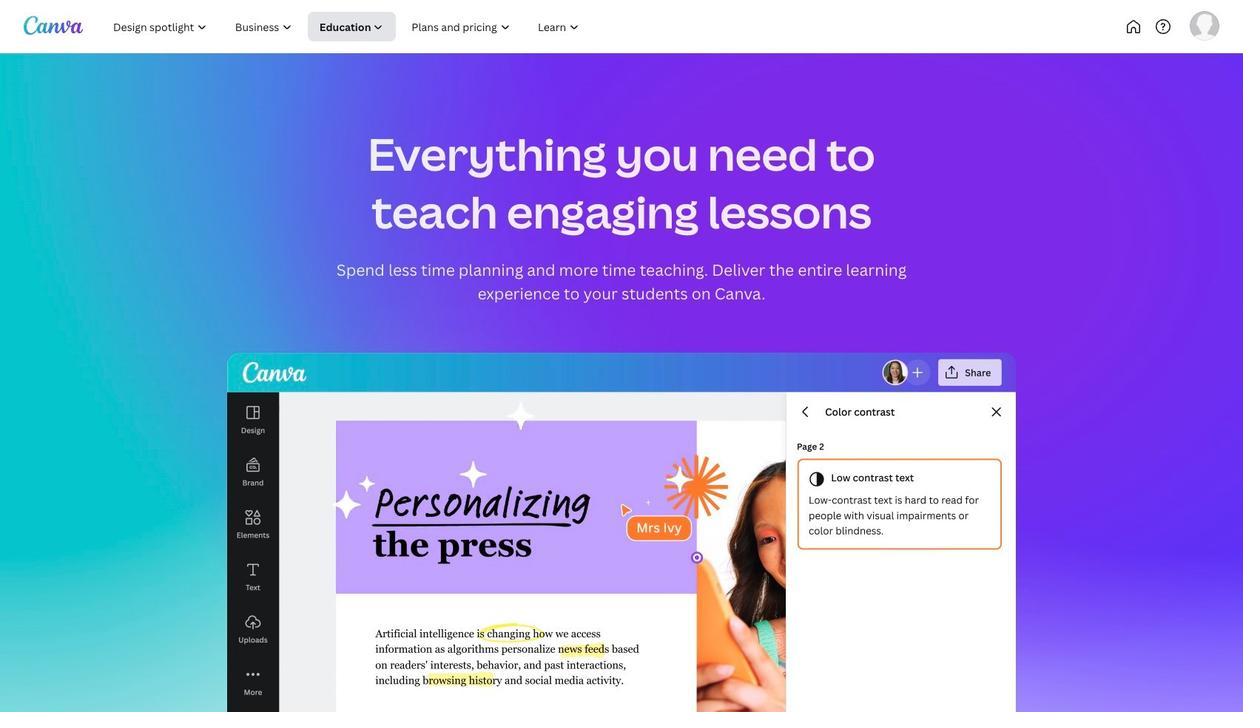 Task type: locate. For each thing, give the bounding box(es) containing it.
top level navigation element
[[101, 12, 642, 41]]



Task type: vqa. For each thing, say whether or not it's contained in the screenshot.
SCIENCE link
no



